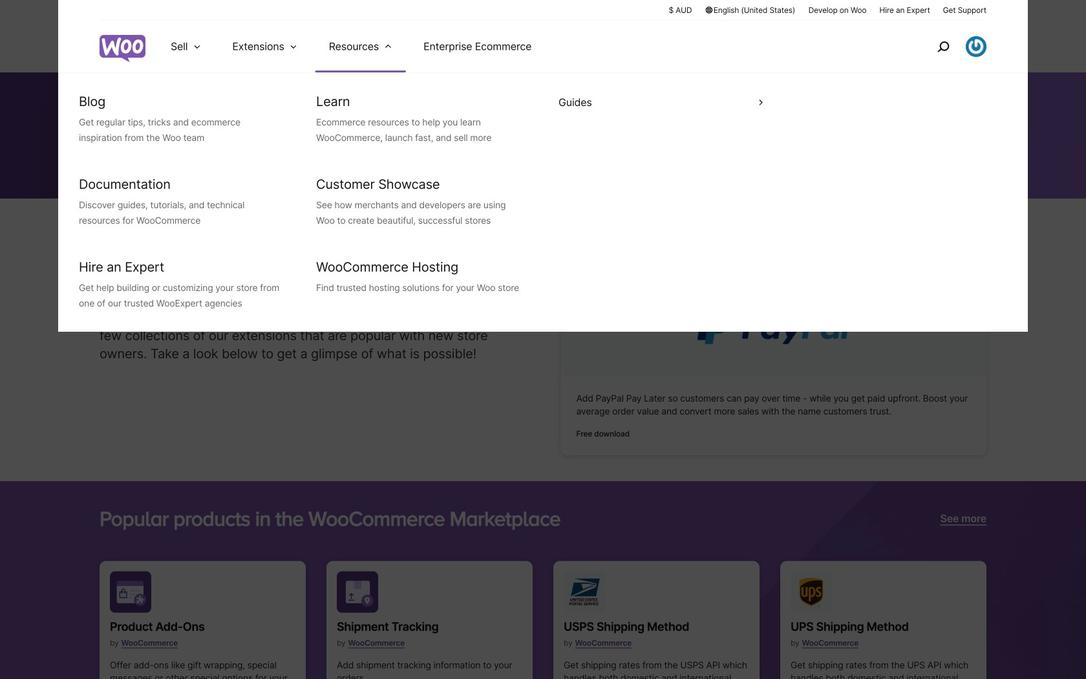 Task type: describe. For each thing, give the bounding box(es) containing it.
open account menu image
[[966, 36, 987, 57]]

search image
[[933, 36, 954, 57]]



Task type: locate. For each thing, give the bounding box(es) containing it.
service navigation menu element
[[910, 26, 987, 68]]



Task type: vqa. For each thing, say whether or not it's contained in the screenshot.
Service navigation menu element
yes



